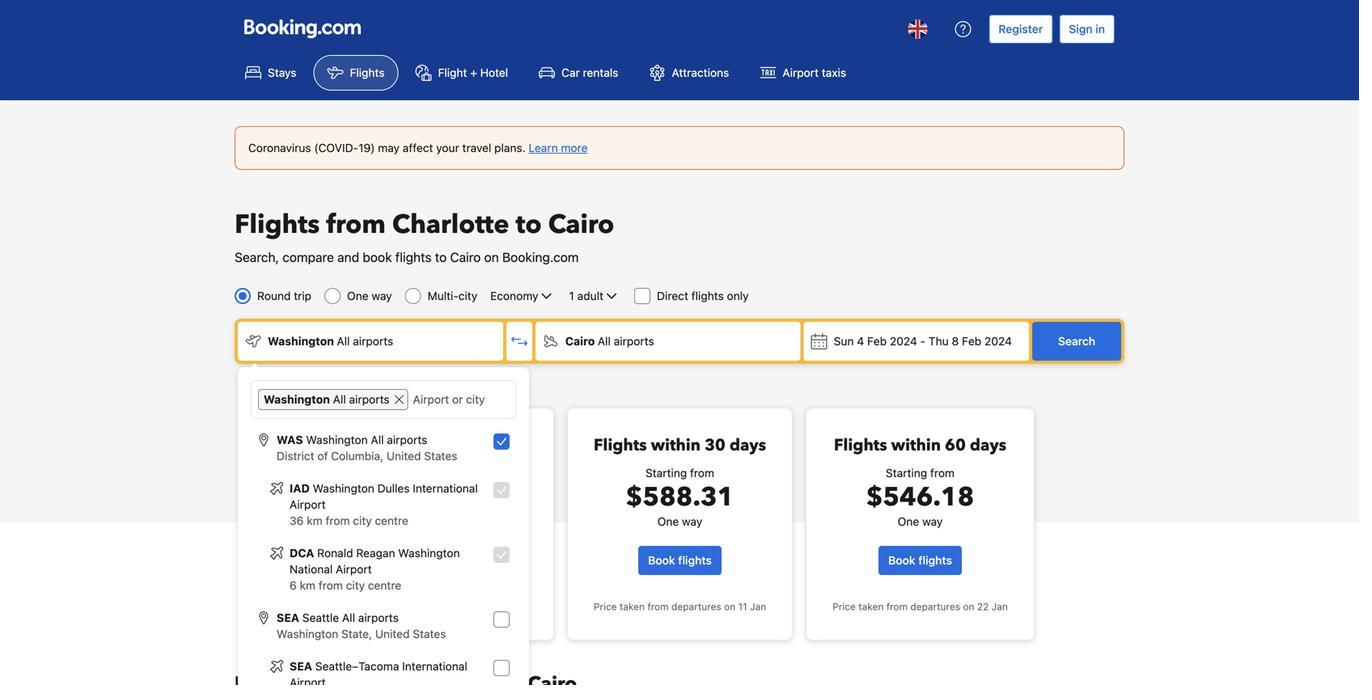 Task type: vqa. For each thing, say whether or not it's contained in the screenshot.
centre
yes



Task type: locate. For each thing, give the bounding box(es) containing it.
airport down iad
[[290, 498, 326, 511]]

19)
[[358, 141, 375, 155]]

starting down 'flights within 30 days'
[[646, 466, 687, 480]]

seattle–tacoma
[[315, 660, 399, 673]]

flights up search,
[[235, 207, 320, 242]]

airport
[[783, 66, 819, 79], [290, 498, 326, 511], [336, 563, 372, 576], [290, 676, 326, 685]]

days right 30
[[730, 434, 766, 457]]

airports up state,
[[358, 611, 399, 625]]

flights up the starting from $588.31 one way
[[594, 434, 647, 457]]

united inside was washington all airports district of columbia, united states
[[387, 449, 421, 463]]

sea down seattle
[[290, 660, 312, 673]]

3 departures from the left
[[910, 601, 960, 612]]

book flights up price taken from departures on 11 jan
[[648, 554, 712, 567]]

1 horizontal spatial price
[[594, 601, 617, 612]]

united right state,
[[375, 627, 410, 641]]

1 horizontal spatial taken
[[620, 601, 645, 612]]

starting down flights within 60 days
[[886, 466, 927, 480]]

jan
[[750, 601, 766, 612], [992, 601, 1008, 612]]

1 horizontal spatial way
[[682, 515, 702, 528]]

washington down trip at the left top of page
[[268, 335, 334, 348]]

airport taxis
[[783, 66, 846, 79]]

flights up dulles
[[358, 434, 411, 457]]

0 vertical spatial united
[[387, 449, 421, 463]]

2 taken from the left
[[620, 601, 645, 612]]

book flights up price taken from departures on 16 dec
[[407, 554, 471, 567]]

washington down seattle
[[277, 627, 338, 641]]

one for $588.31
[[658, 515, 679, 528]]

1 horizontal spatial feb
[[962, 335, 982, 348]]

departures left "11"
[[672, 601, 721, 612]]

3 book flights link from the left
[[879, 546, 962, 575]]

sea left seattle
[[277, 611, 299, 625]]

0 horizontal spatial jan
[[750, 601, 766, 612]]

book flights link
[[398, 546, 481, 575], [638, 546, 722, 575], [879, 546, 962, 575]]

sea
[[277, 611, 299, 625], [290, 660, 312, 673]]

2 within from the left
[[651, 434, 701, 457]]

airports inside was washington all airports district of columbia, united states
[[387, 433, 427, 447]]

0 vertical spatial states
[[424, 449, 457, 463]]

km right 36
[[307, 514, 323, 528]]

1
[[569, 289, 574, 303]]

book right the reagan
[[407, 554, 435, 567]]

centre down washington dulles international airport
[[375, 514, 408, 528]]

on up economy
[[484, 250, 499, 265]]

4
[[857, 335, 864, 348]]

city left economy
[[459, 289, 477, 303]]

centre
[[375, 514, 408, 528], [368, 579, 401, 592]]

2 vertical spatial cairo
[[565, 335, 595, 348]]

departures left 16
[[429, 601, 479, 612]]

2 2024 from the left
[[985, 335, 1012, 348]]

1 book flights from the left
[[407, 554, 471, 567]]

0 horizontal spatial taken
[[377, 601, 402, 612]]

book for $588.31
[[648, 554, 675, 567]]

-
[[920, 335, 926, 348]]

on left 16
[[482, 601, 493, 612]]

starting inside the starting from $588.31 one way
[[646, 466, 687, 480]]

flight
[[438, 66, 467, 79]]

washington up was
[[264, 393, 330, 406]]

all
[[337, 335, 350, 348], [598, 335, 611, 348], [333, 393, 346, 406], [371, 433, 384, 447], [342, 611, 355, 625]]

one inside starting from $546.18 one way
[[898, 515, 919, 528]]

jan for $546.18
[[992, 601, 1008, 612]]

airport down seattle–tacoma
[[290, 676, 326, 685]]

register
[[999, 22, 1043, 36]]

1 days from the left
[[484, 434, 520, 457]]

book up price taken from departures on 11 jan
[[648, 554, 675, 567]]

1 vertical spatial sea
[[290, 660, 312, 673]]

flights
[[395, 250, 432, 265], [692, 289, 724, 303], [437, 554, 471, 567], [678, 554, 712, 567], [919, 554, 952, 567]]

2 vertical spatial city
[[346, 579, 365, 592]]

3 price from the left
[[833, 601, 856, 612]]

3 within from the left
[[891, 434, 941, 457]]

0 horizontal spatial within
[[416, 434, 465, 457]]

washington up 36 km from city centre
[[313, 482, 374, 495]]

sun 4 feb 2024 - thu 8 feb 2024
[[834, 335, 1012, 348]]

on for price taken from departures on 11 jan
[[724, 601, 736, 612]]

within left 30
[[651, 434, 701, 457]]

way down the book
[[372, 289, 392, 303]]

more
[[561, 141, 588, 155]]

2 departures from the left
[[672, 601, 721, 612]]

learn more link
[[529, 141, 588, 155]]

way down 'flights within 30 days'
[[682, 515, 702, 528]]

may
[[378, 141, 400, 155]]

2 horizontal spatial departures
[[910, 601, 960, 612]]

3 book from the left
[[888, 554, 916, 567]]

airports down one way
[[353, 335, 393, 348]]

international down flights within 7 days
[[413, 482, 478, 495]]

km
[[307, 514, 323, 528], [300, 579, 316, 592]]

stays link
[[231, 55, 310, 91]]

0 horizontal spatial departures
[[429, 601, 479, 612]]

days right the 60
[[970, 434, 1007, 457]]

book flights
[[407, 554, 471, 567], [648, 554, 712, 567], [888, 554, 952, 567]]

one
[[347, 289, 369, 303], [658, 515, 679, 528], [898, 515, 919, 528]]

2024 left -
[[890, 335, 917, 348]]

1 jan from the left
[[750, 601, 766, 612]]

flights up starting from $546.18 one way
[[834, 434, 887, 457]]

washington all airports down trip at the left top of page
[[268, 335, 393, 348]]

Airport or city text field
[[411, 389, 509, 410]]

states down price taken from departures on 16 dec
[[413, 627, 446, 641]]

flights for charlotte
[[235, 207, 320, 242]]

price taken from departures on 22 jan
[[833, 601, 1008, 612]]

2 horizontal spatial price
[[833, 601, 856, 612]]

0 horizontal spatial price
[[351, 601, 375, 612]]

all up columbia,
[[371, 433, 384, 447]]

national
[[290, 563, 333, 576]]

to up booking.com at left top
[[516, 207, 542, 242]]

0 horizontal spatial starting
[[646, 466, 687, 480]]

departures for $588.31
[[672, 601, 721, 612]]

airports up was washington all airports district of columbia, united states
[[349, 393, 390, 406]]

starting for $588.31
[[646, 466, 687, 480]]

0 vertical spatial km
[[307, 514, 323, 528]]

1 horizontal spatial departures
[[672, 601, 721, 612]]

one down 'flights within 30 days'
[[658, 515, 679, 528]]

1 horizontal spatial to
[[516, 207, 542, 242]]

2 horizontal spatial within
[[891, 434, 941, 457]]

2 starting from the left
[[886, 466, 927, 480]]

on left 22
[[963, 601, 975, 612]]

days for $588.31
[[730, 434, 766, 457]]

flights inside flights from charlotte to cairo search, compare and book flights to cairo on booking.com
[[235, 207, 320, 242]]

round trip
[[257, 289, 312, 303]]

car
[[562, 66, 580, 79]]

one for $546.18
[[898, 515, 919, 528]]

airport up 6 km from city centre
[[336, 563, 372, 576]]

city for washington
[[346, 579, 365, 592]]

2024 right 8
[[985, 335, 1012, 348]]

all up state,
[[342, 611, 355, 625]]

2 horizontal spatial way
[[922, 515, 943, 528]]

1 vertical spatial states
[[413, 627, 446, 641]]

international inside seattle–tacoma international airport
[[402, 660, 467, 673]]

sea inside sea seattle all airports washington state, united states
[[277, 611, 299, 625]]

0 horizontal spatial feb
[[867, 335, 887, 348]]

price for $546.18
[[833, 601, 856, 612]]

international inside washington dulles international airport
[[413, 482, 478, 495]]

2 price from the left
[[594, 601, 617, 612]]

to
[[516, 207, 542, 242], [435, 250, 447, 265]]

book flights link up price taken from departures on 16 dec
[[398, 546, 481, 575]]

1 horizontal spatial book flights link
[[638, 546, 722, 575]]

booking.com logo image
[[244, 19, 361, 38], [244, 19, 361, 38]]

0 horizontal spatial one
[[347, 289, 369, 303]]

cairo up booking.com at left top
[[548, 207, 614, 242]]

united up dulles
[[387, 449, 421, 463]]

2024
[[890, 335, 917, 348], [985, 335, 1012, 348]]

jan right "11"
[[750, 601, 766, 612]]

0 vertical spatial international
[[413, 482, 478, 495]]

one inside the starting from $588.31 one way
[[658, 515, 679, 528]]

one down flights within 60 days
[[898, 515, 919, 528]]

on left "11"
[[724, 601, 736, 612]]

your
[[436, 141, 459, 155]]

2 horizontal spatial book flights
[[888, 554, 952, 567]]

0 vertical spatial sea
[[277, 611, 299, 625]]

starting inside starting from $546.18 one way
[[886, 466, 927, 480]]

2 days from the left
[[730, 434, 766, 457]]

0 vertical spatial to
[[516, 207, 542, 242]]

2 horizontal spatial one
[[898, 515, 919, 528]]

thu
[[929, 335, 949, 348]]

1 price from the left
[[351, 601, 375, 612]]

states inside sea seattle all airports washington state, united states
[[413, 627, 446, 641]]

way down flights within 60 days
[[922, 515, 943, 528]]

0 horizontal spatial 2024
[[890, 335, 917, 348]]

km for 36
[[307, 514, 323, 528]]

airport inside seattle–tacoma international airport
[[290, 676, 326, 685]]

2 book flights link from the left
[[638, 546, 722, 575]]

km for 6
[[300, 579, 316, 592]]

1 vertical spatial international
[[402, 660, 467, 673]]

2 book from the left
[[648, 554, 675, 567]]

feb
[[867, 335, 887, 348], [962, 335, 982, 348]]

within left the 60
[[891, 434, 941, 457]]

jan right 22
[[992, 601, 1008, 612]]

departures
[[429, 601, 479, 612], [672, 601, 721, 612], [910, 601, 960, 612]]

airport left taxis
[[783, 66, 819, 79]]

from inside flights from charlotte to cairo search, compare and book flights to cairo on booking.com
[[326, 207, 386, 242]]

2 horizontal spatial days
[[970, 434, 1007, 457]]

6
[[290, 579, 297, 592]]

centre for 36 km from city centre
[[375, 514, 408, 528]]

on inside flights from charlotte to cairo search, compare and book flights to cairo on booking.com
[[484, 250, 499, 265]]

book flights up price taken from departures on 22 jan
[[888, 554, 952, 567]]

book flights link up price taken from departures on 22 jan
[[879, 546, 962, 575]]

feb right "4"
[[867, 335, 887, 348]]

2 horizontal spatial book
[[888, 554, 916, 567]]

airports up dulles
[[387, 433, 427, 447]]

3 taken from the left
[[859, 601, 884, 612]]

international down price taken from departures on 16 dec
[[402, 660, 467, 673]]

$588.31
[[626, 480, 734, 515]]

0 horizontal spatial book
[[407, 554, 435, 567]]

cairo down charlotte
[[450, 250, 481, 265]]

1 horizontal spatial book
[[648, 554, 675, 567]]

1 book from the left
[[407, 554, 435, 567]]

washington inside was washington all airports district of columbia, united states
[[306, 433, 368, 447]]

sea for sea
[[290, 660, 312, 673]]

1 horizontal spatial within
[[651, 434, 701, 457]]

city down washington dulles international airport
[[353, 514, 372, 528]]

cairo
[[548, 207, 614, 242], [450, 250, 481, 265], [565, 335, 595, 348]]

jan for $588.31
[[750, 601, 766, 612]]

within for $588.31
[[651, 434, 701, 457]]

1 within from the left
[[416, 434, 465, 457]]

1 vertical spatial city
[[353, 514, 372, 528]]

departures left 22
[[910, 601, 960, 612]]

1 horizontal spatial days
[[730, 434, 766, 457]]

way inside the starting from $588.31 one way
[[682, 515, 702, 528]]

days right 7
[[484, 434, 520, 457]]

3 book flights from the left
[[888, 554, 952, 567]]

cairo down 1 adult
[[565, 335, 595, 348]]

within left 7
[[416, 434, 465, 457]]

flights from charlotte to cairo search, compare and book flights to cairo on booking.com
[[235, 207, 614, 265]]

way inside starting from $546.18 one way
[[922, 515, 943, 528]]

washington all airports
[[268, 335, 393, 348], [264, 393, 390, 406]]

0 vertical spatial centre
[[375, 514, 408, 528]]

flights right the book
[[395, 250, 432, 265]]

2 book flights from the left
[[648, 554, 712, 567]]

search,
[[235, 250, 279, 265]]

plans.
[[494, 141, 526, 155]]

airports
[[353, 335, 393, 348], [614, 335, 654, 348], [349, 393, 390, 406], [387, 433, 427, 447], [358, 611, 399, 625]]

columbia,
[[331, 449, 384, 463]]

0 horizontal spatial book flights
[[407, 554, 471, 567]]

flights up price taken from departures on 11 jan
[[678, 554, 712, 567]]

1 horizontal spatial one
[[658, 515, 679, 528]]

2 jan from the left
[[992, 601, 1008, 612]]

states
[[424, 449, 457, 463], [413, 627, 446, 641]]

united
[[387, 449, 421, 463], [375, 627, 410, 641]]

direct flights only
[[657, 289, 749, 303]]

1 horizontal spatial jan
[[992, 601, 1008, 612]]

2 horizontal spatial taken
[[859, 601, 884, 612]]

1 vertical spatial centre
[[368, 579, 401, 592]]

0 horizontal spatial book flights link
[[398, 546, 481, 575]]

1 vertical spatial km
[[300, 579, 316, 592]]

0 horizontal spatial days
[[484, 434, 520, 457]]

price taken from departures on 11 jan
[[594, 601, 766, 612]]

1 horizontal spatial 2024
[[985, 335, 1012, 348]]

2 horizontal spatial book flights link
[[879, 546, 962, 575]]

centre down ronald reagan washington national airport
[[368, 579, 401, 592]]

washington up "of"
[[306, 433, 368, 447]]

3 days from the left
[[970, 434, 1007, 457]]

was washington all airports district of columbia, united states
[[277, 433, 457, 463]]

1 starting from the left
[[646, 466, 687, 480]]

coronavirus (covid-19) may affect your travel plans. learn more
[[248, 141, 588, 155]]

30
[[705, 434, 726, 457]]

city
[[459, 289, 477, 303], [353, 514, 372, 528], [346, 579, 365, 592]]

all down 1 adult popup button
[[598, 335, 611, 348]]

1 2024 from the left
[[890, 335, 917, 348]]

1 horizontal spatial book flights
[[648, 554, 712, 567]]

international
[[413, 482, 478, 495], [402, 660, 467, 673]]

multi-
[[428, 289, 459, 303]]

car rentals link
[[525, 55, 632, 91]]

book up price taken from departures on 22 jan
[[888, 554, 916, 567]]

flights for 7
[[358, 434, 411, 457]]

washington all airports up was
[[264, 393, 390, 406]]

1 adult button
[[568, 286, 621, 306]]

starting
[[646, 466, 687, 480], [886, 466, 927, 480]]

to down charlotte
[[435, 250, 447, 265]]

km right 6
[[300, 579, 316, 592]]

1 vertical spatial united
[[375, 627, 410, 641]]

1 vertical spatial to
[[435, 250, 447, 265]]

washington inside ronald reagan washington national airport
[[398, 547, 460, 560]]

1 horizontal spatial starting
[[886, 466, 927, 480]]

ronald reagan washington national airport
[[290, 547, 460, 576]]

feb right 8
[[962, 335, 982, 348]]

book flights link up price taken from departures on 11 jan
[[638, 546, 722, 575]]

airport inside washington dulles international airport
[[290, 498, 326, 511]]

8
[[952, 335, 959, 348]]

washington right the reagan
[[398, 547, 460, 560]]

attractions
[[672, 66, 729, 79]]

city down ronald reagan washington national airport
[[346, 579, 365, 592]]

states left 7
[[424, 449, 457, 463]]

round
[[257, 289, 291, 303]]

one down the and
[[347, 289, 369, 303]]

0 horizontal spatial to
[[435, 250, 447, 265]]



Task type: describe. For each thing, give the bounding box(es) containing it.
flights left only
[[692, 289, 724, 303]]

days for $546.18
[[970, 434, 1007, 457]]

washington inside sea seattle all airports washington state, united states
[[277, 627, 338, 641]]

flights within 60 days
[[834, 434, 1007, 457]]

sea for sea seattle all airports washington state, united states
[[277, 611, 299, 625]]

0 vertical spatial cairo
[[548, 207, 614, 242]]

city for international
[[353, 514, 372, 528]]

multi-city
[[428, 289, 477, 303]]

60
[[945, 434, 966, 457]]

reagan
[[356, 547, 395, 560]]

economy
[[490, 289, 538, 303]]

way for $588.31
[[682, 515, 702, 528]]

book for $546.18
[[888, 554, 916, 567]]

airport inside the airport taxis link
[[783, 66, 819, 79]]

state,
[[341, 627, 372, 641]]

stays
[[268, 66, 296, 79]]

and
[[337, 250, 359, 265]]

adult
[[577, 289, 604, 303]]

from inside starting from $546.18 one way
[[930, 466, 955, 480]]

sign
[[1069, 22, 1093, 36]]

starting for $546.18
[[886, 466, 927, 480]]

2 feb from the left
[[962, 335, 982, 348]]

book flights link for $546.18
[[879, 546, 962, 575]]

starting from $588.31 one way
[[626, 466, 734, 528]]

0 vertical spatial city
[[459, 289, 477, 303]]

book flights link for $588.31
[[638, 546, 722, 575]]

1 book flights link from the left
[[398, 546, 481, 575]]

6 km from city centre
[[290, 579, 401, 592]]

trip
[[294, 289, 312, 303]]

book flights for $546.18
[[888, 554, 952, 567]]

taken for $546.18
[[859, 601, 884, 612]]

one way
[[347, 289, 392, 303]]

sign in link
[[1059, 15, 1115, 44]]

all inside was washington all airports district of columbia, united states
[[371, 433, 384, 447]]

flights up price taken from departures on 16 dec
[[437, 554, 471, 567]]

rentals
[[583, 66, 618, 79]]

1 feb from the left
[[867, 335, 887, 348]]

0 horizontal spatial way
[[372, 289, 392, 303]]

departures for $546.18
[[910, 601, 960, 612]]

from inside the starting from $588.31 one way
[[690, 466, 714, 480]]

sun
[[834, 335, 854, 348]]

16
[[496, 601, 507, 612]]

11
[[738, 601, 747, 612]]

attractions link
[[635, 55, 743, 91]]

dec
[[509, 601, 527, 612]]

flights up 19)
[[350, 66, 385, 79]]

booking.com
[[502, 250, 579, 265]]

seattle–tacoma international airport
[[290, 660, 467, 685]]

flights up price taken from departures on 22 jan
[[919, 554, 952, 567]]

price taken from departures on 16 dec
[[351, 601, 527, 612]]

1 taken from the left
[[377, 601, 402, 612]]

sign in
[[1069, 22, 1105, 36]]

washington inside washington dulles international airport
[[313, 482, 374, 495]]

states inside was washington all airports district of columbia, united states
[[424, 449, 457, 463]]

36 km from city centre
[[290, 514, 408, 528]]

taxis
[[822, 66, 846, 79]]

centre for 6 km from city centre
[[368, 579, 401, 592]]

search button
[[1032, 322, 1121, 361]]

airport inside ronald reagan washington national airport
[[336, 563, 372, 576]]

all inside sea seattle all airports washington state, united states
[[342, 611, 355, 625]]

airports down 1 adult popup button
[[614, 335, 654, 348]]

iad
[[290, 482, 310, 495]]

book
[[363, 250, 392, 265]]

flights within 7 days
[[358, 434, 520, 457]]

flights within 30 days
[[594, 434, 766, 457]]

hotel
[[480, 66, 508, 79]]

united inside sea seattle all airports washington state, united states
[[375, 627, 410, 641]]

1 departures from the left
[[429, 601, 479, 612]]

car rentals
[[562, 66, 618, 79]]

flight + hotel
[[438, 66, 508, 79]]

use enter to select airport and spacebar to add another one element
[[251, 426, 516, 685]]

of
[[317, 449, 328, 463]]

flights for 30
[[594, 434, 647, 457]]

taken for $588.31
[[620, 601, 645, 612]]

sun 4 feb 2024 - thu 8 feb 2024 button
[[804, 322, 1029, 361]]

cairo all airports
[[565, 335, 654, 348]]

dulles
[[377, 482, 410, 495]]

learn
[[529, 141, 558, 155]]

on for price taken from departures on 22 jan
[[963, 601, 975, 612]]

flights for 60
[[834, 434, 887, 457]]

airport taxis link
[[746, 55, 860, 91]]

+
[[470, 66, 477, 79]]

1 vertical spatial washington all airports
[[264, 393, 390, 406]]

dca
[[290, 547, 314, 560]]

starting from $546.18 one way
[[866, 466, 974, 528]]

22
[[977, 601, 989, 612]]

seattle
[[302, 611, 339, 625]]

way for $546.18
[[922, 515, 943, 528]]

coronavirus
[[248, 141, 311, 155]]

compare
[[282, 250, 334, 265]]

7
[[469, 434, 480, 457]]

1 vertical spatial cairo
[[450, 250, 481, 265]]

$792.82
[[385, 480, 493, 515]]

price for $588.31
[[594, 601, 617, 612]]

only
[[727, 289, 749, 303]]

0 vertical spatial washington all airports
[[268, 335, 393, 348]]

register link
[[989, 15, 1053, 44]]

travel
[[462, 141, 491, 155]]

direct
[[657, 289, 688, 303]]

washington dulles international airport
[[290, 482, 478, 511]]

flights inside flights from charlotte to cairo search, compare and book flights to cairo on booking.com
[[395, 250, 432, 265]]

ronald
[[317, 547, 353, 560]]

flight + hotel link
[[402, 55, 522, 91]]

in
[[1096, 22, 1105, 36]]

within for $546.18
[[891, 434, 941, 457]]

district
[[277, 449, 314, 463]]

all down one way
[[337, 335, 350, 348]]

(covid-
[[314, 141, 358, 155]]

was
[[277, 433, 303, 447]]

flights link
[[313, 55, 398, 91]]

book flights for $588.31
[[648, 554, 712, 567]]

affect
[[403, 141, 433, 155]]

1 adult
[[569, 289, 604, 303]]

on for price taken from departures on 16 dec
[[482, 601, 493, 612]]

airports inside sea seattle all airports washington state, united states
[[358, 611, 399, 625]]

sea seattle all airports washington state, united states
[[277, 611, 446, 641]]

all up was washington all airports district of columbia, united states
[[333, 393, 346, 406]]

$546.18
[[866, 480, 974, 515]]



